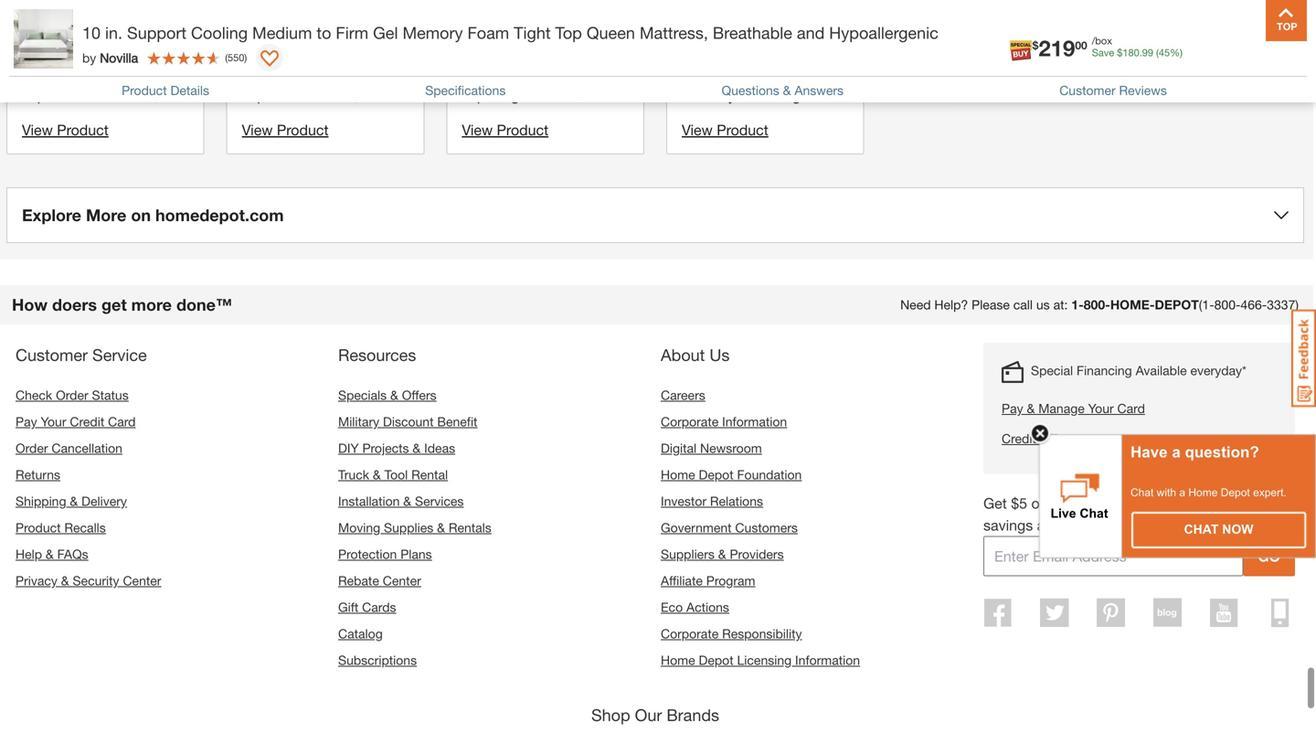 Task type: vqa. For each thing, say whether or not it's contained in the screenshot.
Standard in the 12 IN. MEDIUM TO FIRM GEL MEMORY FOAM TIGHT TOP KING MATTRESS, OEKO-TEX STANDARD 100 CERTIFICATION MATTRESSES
yes



Task type: locate. For each thing, give the bounding box(es) containing it.
view product link down the king
[[462, 121, 629, 139]]

pay for pay & manage your card
[[1002, 401, 1023, 416]]

diy inside button
[[1103, 48, 1127, 65]]

customer down save
[[1060, 83, 1116, 98]]

1 horizontal spatial standard
[[272, 108, 332, 126]]

00
[[1075, 39, 1087, 52]]

gift cards link
[[338, 600, 396, 615]]

mattresses inside 12 in. medium to firm gel memory foam tight top full mattress, oeko- tex standard 100 certification mattresses
[[325, 130, 397, 148]]

1 vertical spatial hypoallergenic
[[682, 152, 779, 170]]

in. inside 12 in. medium to firm gel memory foam tight top queen mattress, oeko-tex standard 100 certification mattresses
[[42, 43, 58, 60]]

2 horizontal spatial certification
[[462, 130, 541, 148]]

and for support cooling 10 in. medium to firm gel memory foam tight top twin mattress, breathable and hypoallergenic
[[757, 130, 781, 148]]

4 view product from the left
[[462, 121, 549, 139]]

home up chat
[[1189, 486, 1218, 498]]

oeko- for 12 in. medium to firm gel memory foam tight top full mattress, oeko- tex standard 100 certification mattresses
[[362, 86, 409, 104]]

& down faqs on the left bottom of the page
[[61, 573, 69, 588]]

foam up specifications
[[468, 23, 509, 43]]

projects
[[362, 441, 409, 456]]

installation & services
[[338, 494, 464, 509]]

foam for 12 in. medium to firm gel memory foam tight top king mattress, oeko-tex standard 100 certification mattresses
[[546, 65, 583, 82]]

investor
[[661, 494, 707, 509]]

2 vertical spatial home
[[661, 653, 695, 668]]

12 up specifications
[[462, 43, 478, 60]]

hypoallergenic
[[829, 23, 939, 43], [682, 152, 779, 170]]

cards
[[362, 600, 396, 615]]

medium inside 12 in. medium to firm gel memory foam tight top full mattress, oeko- tex standard 100 certification mattresses
[[282, 43, 335, 60]]

1 corporate from the top
[[661, 414, 719, 429]]

call
[[1013, 297, 1033, 312]]

10
[[82, 23, 101, 43], [793, 43, 809, 60]]

services button
[[1005, 22, 1064, 66]]

returns
[[16, 467, 60, 482]]

& inside "link"
[[1027, 401, 1035, 416]]

0 horizontal spatial novilla
[[22, 8, 69, 25]]

180
[[1123, 47, 1140, 58]]

top inside 12 in. medium to firm gel memory foam tight top queen mattress, oeko-tex standard 100 certification mattresses
[[22, 86, 46, 104]]

0 horizontal spatial certification
[[22, 130, 101, 148]]

customer for customer reviews
[[1060, 83, 1116, 98]]

subscriptions link
[[338, 653, 417, 668]]

offers down the manage
[[1040, 431, 1075, 446]]

shipping & delivery
[[16, 494, 127, 509]]

0 horizontal spatial $
[[1033, 39, 1039, 52]]

3 tex from the left
[[509, 108, 535, 126]]

home depot on facebook image
[[984, 598, 1012, 628]]

12 left display icon
[[242, 43, 258, 60]]

tex down display icon
[[242, 108, 268, 126]]

gel for 12 in. medium to firm gel memory foam tight top queen mattress, oeko-tex standard 100 certification mattresses
[[22, 65, 44, 82]]

gel up specifications
[[462, 65, 484, 82]]

0 horizontal spatial customer
[[16, 345, 88, 365]]

1 center from the left
[[123, 573, 161, 588]]

2 horizontal spatial tex
[[509, 108, 535, 126]]

hypoallergenic for 10 in. support cooling medium to firm gel memory foam tight top queen mattress, breathable and hypoallergenic
[[829, 23, 939, 43]]

question?
[[1185, 443, 1259, 460]]

memory inside 12 in. medium to firm gel memory foam tight top queen mattress, oeko-tex standard 100 certification mattresses
[[48, 65, 102, 82]]

gel inside 12 in. medium to firm gel memory foam tight top full mattress, oeko- tex standard 100 certification mattresses
[[242, 65, 264, 82]]

novilla inside novilla link
[[22, 8, 69, 25]]

tex inside 12 in. medium to firm gel memory foam tight top queen mattress, oeko-tex standard 100 certification mattresses
[[69, 108, 95, 126]]

a right the up at the right of the page
[[1179, 486, 1186, 498]]

to inside 12 in. medium to firm gel memory foam tight top full mattress, oeko- tex standard 100 certification mattresses
[[339, 43, 352, 60]]

medium for 12 in. medium to firm gel memory foam tight top full mattress, oeko- tex standard 100 certification mattresses
[[282, 43, 335, 60]]

view product down questions
[[682, 121, 769, 139]]

3 12 from the left
[[462, 43, 478, 60]]

0 horizontal spatial 10
[[82, 23, 101, 43]]

queen up 12 in. medium to firm gel memory foam tight top king mattress, oeko-tex standard 100 certification mattresses link
[[587, 23, 635, 43]]

with
[[1157, 486, 1176, 498], [1239, 495, 1266, 512]]

breathable inside support cooling 10 in. medium to firm gel memory foam tight top twin mattress, breathable and hypoallergenic
[[682, 130, 753, 148]]

order up returns link
[[16, 441, 48, 456]]

to inside 12 in. medium to firm gel memory foam tight top king mattress, oeko-tex standard 100 certification mattresses
[[559, 43, 572, 60]]

$
[[1033, 39, 1039, 52], [1117, 47, 1123, 58]]

gel down )
[[242, 65, 264, 82]]

to inside support cooling 10 in. medium to firm gel memory foam tight top twin mattress, breathable and hypoallergenic
[[739, 65, 752, 82]]

available
[[1136, 363, 1187, 378]]

1 horizontal spatial services
[[1007, 48, 1063, 65]]

certification down the king
[[462, 130, 541, 148]]

certification inside 12 in. medium to firm gel memory foam tight top queen mattress, oeko-tex standard 100 certification mattresses
[[22, 130, 101, 148]]

tex for queen
[[69, 108, 95, 126]]

off
[[1031, 495, 1048, 512]]

you
[[1092, 495, 1115, 512]]

customer up "check"
[[16, 345, 88, 365]]

credit up cancellation
[[70, 414, 104, 429]]

rentals
[[449, 520, 492, 535]]

services inside button
[[1007, 48, 1063, 65]]

status
[[92, 388, 129, 403]]

your up order cancellation link
[[41, 414, 66, 429]]

2 horizontal spatial oeko-
[[462, 108, 509, 126]]

tight inside 12 in. medium to firm gel memory foam tight top king mattress, oeko-tex standard 100 certification mattresses
[[587, 65, 620, 82]]

tight inside 12 in. medium to firm gel memory foam tight top queen mattress, oeko-tex standard 100 certification mattresses
[[147, 65, 180, 82]]

eco actions
[[661, 600, 729, 615]]

the home depot logo image
[[12, 15, 70, 73]]

12 for 12 in. medium to firm gel memory foam tight top king mattress, oeko-tex standard 100 certification mattresses
[[462, 43, 478, 60]]

diy down /box
[[1103, 48, 1127, 65]]

corporate information
[[661, 414, 787, 429]]

customer reviews button
[[1060, 83, 1167, 98], [1060, 83, 1167, 98]]

to for 12 in. medium to firm gel memory foam tight top full mattress, oeko- tex standard 100 certification mattresses
[[339, 43, 352, 60]]

display image
[[261, 50, 279, 69]]

medium right display icon
[[282, 43, 335, 60]]

1 horizontal spatial pay
[[1002, 401, 1023, 416]]

standard down product details
[[99, 108, 159, 126]]

actions
[[686, 600, 729, 615]]

view product link down full
[[242, 121, 409, 139]]

medium inside 12 in. medium to firm gel memory foam tight top king mattress, oeko-tex standard 100 certification mattresses
[[502, 43, 555, 60]]

0 vertical spatial hypoallergenic
[[829, 23, 939, 43]]

2 center from the left
[[383, 573, 421, 588]]

2 horizontal spatial 12
[[462, 43, 478, 60]]

& up the supplies
[[403, 494, 411, 509]]

0 horizontal spatial pay
[[16, 414, 37, 429]]

2 standard from the left
[[272, 108, 332, 126]]

12 for 12 in. medium to firm gel memory foam tight top full mattress, oeko- tex standard 100 certification mattresses
[[242, 43, 258, 60]]

firm for 12 in. medium to firm gel memory foam tight top queen mattress, oeko-tex standard 100 certification mattresses
[[136, 43, 165, 60]]

and down off
[[1037, 517, 1062, 534]]

on
[[131, 205, 151, 225]]

1 view from the left
[[22, 121, 53, 139]]

( right the 99
[[1156, 47, 1159, 58]]

0 horizontal spatial hypoallergenic
[[682, 152, 779, 170]]

0 horizontal spatial diy
[[338, 441, 359, 456]]

0 vertical spatial customer
[[1060, 83, 1116, 98]]

credit down pay & manage your card
[[1002, 431, 1036, 446]]

view product for support cooling 10 in. medium to firm gel memory foam tight top twin mattress, breathable and hypoallergenic
[[682, 121, 769, 139]]

1 standard from the left
[[99, 108, 159, 126]]

12 inside 12 in. medium to firm gel memory foam tight top full mattress, oeko- tex standard 100 certification mattresses
[[242, 43, 258, 60]]

top inside 12 in. medium to firm gel memory foam tight top king mattress, oeko-tex standard 100 certification mattresses
[[462, 86, 486, 104]]

100 for 12 in. medium to firm gel memory foam tight top queen mattress, oeko-tex standard 100 certification mattresses
[[163, 108, 187, 126]]

view product down by
[[22, 121, 109, 139]]

0 vertical spatial depot
[[699, 467, 734, 482]]

1 horizontal spatial customer
[[1060, 83, 1116, 98]]

truck & tool rental
[[338, 467, 448, 482]]

3 mattresses from the left
[[545, 130, 617, 148]]

top for 12 in. medium to firm gel memory foam tight top king mattress, oeko-tex standard 100 certification mattresses
[[462, 86, 486, 104]]

4 view product link from the left
[[462, 121, 629, 139]]

2 mattresses from the left
[[325, 130, 397, 148]]

gel inside 12 in. medium to firm gel memory foam tight top queen mattress, oeko-tex standard 100 certification mattresses
[[22, 65, 44, 82]]

view product link down product details
[[22, 121, 189, 139]]

& left answers
[[783, 83, 791, 98]]

12 in. medium to firm gel memory foam tight top full mattress, oeko- tex standard 100 certification mattresses link
[[242, 43, 409, 148]]

firm inside 12 in. medium to firm gel memory foam tight top king mattress, oeko-tex standard 100 certification mattresses
[[576, 43, 605, 60]]

diy projects & ideas
[[338, 441, 455, 456]]

0 vertical spatial order
[[56, 388, 88, 403]]

foam for 12 in. medium to firm gel memory foam tight top queen mattress, oeko-tex standard 100 certification mattresses
[[106, 65, 143, 82]]

depot for home depot foundation
[[699, 467, 734, 482]]

oeko- inside 12 in. medium to firm gel memory foam tight top king mattress, oeko-tex standard 100 certification mattresses
[[462, 108, 509, 126]]

1 tex from the left
[[69, 108, 95, 126]]

support up questions
[[682, 43, 735, 60]]

us
[[710, 345, 730, 365]]

certification for full
[[242, 130, 321, 148]]

firm
[[336, 23, 368, 43], [136, 43, 165, 60], [356, 43, 385, 60], [576, 43, 605, 60], [756, 65, 785, 82]]

gel inside 12 in. medium to firm gel memory foam tight top king mattress, oeko-tex standard 100 certification mattresses
[[462, 65, 484, 82]]

1 horizontal spatial cooling
[[739, 43, 789, 60]]

in. left by
[[42, 43, 58, 60]]

800-
[[1084, 297, 1110, 312], [1214, 297, 1241, 312]]

view product link down questions
[[682, 121, 849, 139]]

foam inside 12 in. medium to firm gel memory foam tight top queen mattress, oeko-tex standard 100 certification mattresses
[[106, 65, 143, 82]]

2 horizontal spatial standard
[[539, 108, 599, 126]]

1 vertical spatial and
[[757, 130, 781, 148]]

0 horizontal spatial center
[[123, 573, 161, 588]]

1 horizontal spatial your
[[1088, 401, 1114, 416]]

home depot on pinterest image
[[1097, 598, 1125, 628]]

4 view from the left
[[462, 121, 493, 139]]

tex inside 12 in. medium to firm gel memory foam tight top full mattress, oeko- tex standard 100 certification mattresses
[[242, 108, 268, 126]]

rebate center link
[[338, 573, 421, 588]]

top inside 12 in. medium to firm gel memory foam tight top full mattress, oeko- tex standard 100 certification mattresses
[[242, 86, 266, 104]]

with up now
[[1239, 495, 1266, 512]]

mattress, inside support cooling 10 in. medium to firm gel memory foam tight top twin mattress, breathable and hypoallergenic
[[715, 108, 776, 126]]

home for home depot foundation
[[661, 467, 695, 482]]

emails
[[1193, 495, 1235, 512]]

to for 12 in. medium to firm gel memory foam tight top king mattress, oeko-tex standard 100 certification mattresses
[[559, 43, 572, 60]]

standard down what can we help you find today? search box
[[539, 108, 599, 126]]

in. inside 12 in. medium to firm gel memory foam tight top king mattress, oeko-tex standard 100 certification mattresses
[[482, 43, 498, 60]]

0 horizontal spatial mattresses
[[105, 130, 177, 148]]

2 12 from the left
[[242, 43, 258, 60]]

mattress, right the king
[[523, 86, 584, 104]]

tex for full
[[242, 108, 268, 126]]

to up questions
[[739, 65, 752, 82]]

1 horizontal spatial credit
[[1002, 431, 1036, 446]]

0 horizontal spatial 12
[[22, 43, 38, 60]]

home down digital
[[661, 467, 695, 482]]

2 vertical spatial and
[[1037, 517, 1062, 534]]

0 horizontal spatial oeko-
[[22, 108, 69, 126]]

in. for 10 in. support cooling medium to firm gel memory foam tight top queen mattress, breathable and hypoallergenic
[[105, 23, 123, 43]]

100 for 12 in. medium to firm gel memory foam tight top full mattress, oeko- tex standard 100 certification mattresses
[[336, 108, 361, 126]]

0 vertical spatial home
[[661, 467, 695, 482]]

& for shipping & delivery
[[70, 494, 78, 509]]

100 inside 12 in. medium to firm gel memory foam tight top king mattress, oeko-tex standard 100 certification mattresses
[[603, 108, 627, 126]]

to
[[317, 23, 331, 43], [119, 43, 132, 60], [339, 43, 352, 60], [559, 43, 572, 60], [739, 65, 752, 82]]

mattresses for 12 in. medium to firm gel memory foam tight top queen mattress, oeko-tex standard 100 certification mattresses
[[105, 130, 177, 148]]

1 horizontal spatial 100
[[336, 108, 361, 126]]

have
[[1131, 443, 1168, 460]]

1 horizontal spatial 10
[[793, 43, 809, 60]]

mattress, for 12 in. medium to firm gel memory foam tight top full mattress, oeko- tex standard 100 certification mattresses
[[297, 86, 358, 104]]

800- right depot
[[1214, 297, 1241, 312]]

& right help in the bottom of the page
[[46, 547, 54, 562]]

medium for 12 in. medium to firm gel memory foam tight top queen mattress, oeko-tex standard 100 certification mattresses
[[62, 43, 115, 60]]

mattresses for 12 in. medium to firm gel memory foam tight top king mattress, oeko-tex standard 100 certification mattresses
[[545, 130, 617, 148]]

1 vertical spatial diy
[[338, 441, 359, 456]]

foam inside 12 in. medium to firm gel memory foam tight top full mattress, oeko- tex standard 100 certification mattresses
[[326, 65, 363, 82]]

and up answers
[[797, 23, 825, 43]]

2 horizontal spatial mattresses
[[545, 130, 617, 148]]

gift cards
[[338, 600, 396, 615]]

2 view product link from the left
[[242, 121, 409, 139]]

foam inside 12 in. medium to firm gel memory foam tight top king mattress, oeko-tex standard 100 certification mattresses
[[546, 65, 583, 82]]

special
[[1031, 363, 1073, 378]]

queen down by
[[50, 86, 93, 104]]

in. for 12 in. medium to firm gel memory foam tight top full mattress, oeko- tex standard 100 certification mattresses
[[262, 43, 278, 60]]

medium up twin
[[682, 65, 735, 82]]

hypoallergenic inside support cooling 10 in. medium to firm gel memory foam tight top twin mattress, breathable and hypoallergenic
[[682, 152, 779, 170]]

0 horizontal spatial queen
[[50, 86, 93, 104]]

gel for 12 in. medium to firm gel memory foam tight top full mattress, oeko- tex standard 100 certification mattresses
[[242, 65, 264, 82]]

certification inside 12 in. medium to firm gel memory foam tight top king mattress, oeko-tex standard 100 certification mattresses
[[462, 130, 541, 148]]

800- right at:
[[1084, 297, 1110, 312]]

oeko- inside 12 in. medium to firm gel memory foam tight top full mattress, oeko- tex standard 100 certification mattresses
[[362, 86, 409, 104]]

0 horizontal spatial standard
[[99, 108, 159, 126]]

privacy & security center
[[16, 573, 161, 588]]

10pm
[[182, 35, 221, 53]]

in. for 12 in. medium to firm gel memory foam tight top queen mattress, oeko-tex standard 100 certification mattresses
[[42, 43, 58, 60]]

cooling up the 550
[[191, 23, 248, 43]]

foam down what can we help you find today? search box
[[546, 65, 583, 82]]

pay down "check"
[[16, 414, 37, 429]]

2 corporate from the top
[[661, 626, 719, 641]]

1 100 from the left
[[163, 108, 187, 126]]

foam down 75150 button
[[326, 65, 363, 82]]

to right 75150
[[339, 43, 352, 60]]

tex inside 12 in. medium to firm gel memory foam tight top king mattress, oeko-tex standard 100 certification mattresses
[[509, 108, 535, 126]]

resources
[[338, 345, 416, 365]]

in. right )
[[262, 43, 278, 60]]

12 inside 12 in. medium to firm gel memory foam tight top king mattress, oeko-tex standard 100 certification mattresses
[[462, 43, 478, 60]]

in. down 10 in. support cooling medium to firm gel memory foam tight top queen mattress, breathable and hypoallergenic
[[482, 43, 498, 60]]

product image image
[[14, 9, 73, 69]]

0 horizontal spatial services
[[415, 494, 464, 509]]

medium inside 12 in. medium to firm gel memory foam tight top queen mattress, oeko-tex standard 100 certification mattresses
[[62, 43, 115, 60]]

3 certification from the left
[[462, 130, 541, 148]]

tight for 12 in. medium to firm gel memory foam tight top queen mattress, oeko-tex standard 100 certification mattresses
[[147, 65, 180, 82]]

affiliate program link
[[661, 573, 755, 588]]

0 horizontal spatial information
[[722, 414, 787, 429]]

hypoallergenic up answers
[[829, 23, 939, 43]]

1 horizontal spatial diy
[[1103, 48, 1127, 65]]

3 view product from the left
[[682, 121, 769, 139]]

mattress, inside 12 in. medium to firm gel memory foam tight top king mattress, oeko-tex standard 100 certification mattresses
[[523, 86, 584, 104]]

100
[[163, 108, 187, 126], [336, 108, 361, 126], [603, 108, 627, 126]]

3 view product link from the left
[[682, 121, 849, 139]]

view for 12 in. medium to firm gel memory foam tight top full mattress, oeko- tex standard 100 certification mattresses
[[242, 121, 273, 139]]

support inside support cooling 10 in. medium to firm gel memory foam tight top twin mattress, breathable and hypoallergenic
[[682, 43, 735, 60]]

your down financing
[[1088, 401, 1114, 416]]

0 vertical spatial corporate
[[661, 414, 719, 429]]

1 horizontal spatial tex
[[242, 108, 268, 126]]

everyday*
[[1191, 363, 1247, 378]]

in.
[[105, 23, 123, 43], [42, 43, 58, 60], [262, 43, 278, 60], [814, 43, 829, 60], [482, 43, 498, 60]]

1 vertical spatial customer
[[16, 345, 88, 365]]

standard inside 12 in. medium to firm gel memory foam tight top king mattress, oeko-tex standard 100 certification mattresses
[[539, 108, 599, 126]]

card inside "link"
[[1117, 401, 1145, 416]]

oeko- down the king
[[462, 108, 509, 126]]

1 horizontal spatial $
[[1117, 47, 1123, 58]]

2 100 from the left
[[336, 108, 361, 126]]

certification for king
[[462, 130, 541, 148]]

corporate down eco actions link
[[661, 626, 719, 641]]

and down questions & answers
[[757, 130, 781, 148]]

memory
[[403, 23, 463, 43], [48, 65, 102, 82], [268, 65, 322, 82], [488, 65, 542, 82], [682, 86, 736, 104]]

( left )
[[225, 52, 228, 64]]

mattress, inside 12 in. medium to firm gel memory foam tight top queen mattress, oeko-tex standard 100 certification mattresses
[[97, 86, 158, 104]]

& up recalls
[[70, 494, 78, 509]]

& for questions & answers
[[783, 83, 791, 98]]

full
[[270, 86, 293, 104]]

(1-
[[1199, 297, 1214, 312]]

What can we help you find today? search field
[[360, 25, 862, 63]]

questions
[[722, 83, 779, 98]]

3 standard from the left
[[539, 108, 599, 126]]

3 view from the left
[[682, 121, 713, 139]]

1 certification from the left
[[22, 130, 101, 148]]

& down "government customers" link
[[718, 547, 726, 562]]

services
[[1007, 48, 1063, 65], [415, 494, 464, 509]]

medium for 12 in. medium to firm gel memory foam tight top king mattress, oeko-tex standard 100 certification mattresses
[[502, 43, 555, 60]]

2 view product from the left
[[242, 121, 329, 139]]

foam down mesquite
[[106, 65, 143, 82]]

memory inside 12 in. medium to firm gel memory foam tight top full mattress, oeko- tex standard 100 certification mattresses
[[268, 65, 322, 82]]

in. inside 12 in. medium to firm gel memory foam tight top full mattress, oeko- tex standard 100 certification mattresses
[[262, 43, 278, 60]]

100 inside 12 in. medium to firm gel memory foam tight top full mattress, oeko- tex standard 100 certification mattresses
[[336, 108, 361, 126]]

top left the king
[[462, 86, 486, 104]]

memory for 12 in. medium to firm gel memory foam tight top king mattress, oeko-tex standard 100 certification mattresses
[[488, 65, 542, 82]]

about us
[[661, 345, 730, 365]]

view product down full
[[242, 121, 329, 139]]

$ left 00
[[1033, 39, 1039, 52]]

hypoallergenic down twin
[[682, 152, 779, 170]]

& left "tool"
[[373, 467, 381, 482]]

manage
[[1039, 401, 1085, 416]]

10 up by
[[82, 23, 101, 43]]

pay inside "link"
[[1002, 401, 1023, 416]]

1 view product from the left
[[22, 121, 109, 139]]

firm inside 12 in. medium to firm gel memory foam tight top full mattress, oeko- tex standard 100 certification mattresses
[[356, 43, 385, 60]]

1 horizontal spatial hypoallergenic
[[829, 23, 939, 43]]

1 horizontal spatial 800-
[[1214, 297, 1241, 312]]

0 vertical spatial diy
[[1103, 48, 1127, 65]]

1 horizontal spatial (
[[1156, 47, 1159, 58]]

and inside get $5 off when you sign up for emails with savings and tips.
[[1037, 517, 1062, 534]]

12 left by
[[22, 43, 38, 60]]

1 horizontal spatial support
[[682, 43, 735, 60]]

center right security
[[123, 573, 161, 588]]

certification
[[22, 130, 101, 148], [242, 130, 321, 148], [462, 130, 541, 148]]

moving supplies & rentals
[[338, 520, 492, 535]]

certification inside 12 in. medium to firm gel memory foam tight top full mattress, oeko- tex standard 100 certification mattresses
[[242, 130, 321, 148]]

mattress, down by novilla
[[97, 86, 158, 104]]

mattress, inside 12 in. medium to firm gel memory foam tight top full mattress, oeko- tex standard 100 certification mattresses
[[297, 86, 358, 104]]

& up military discount benefit at the left bottom
[[390, 388, 398, 403]]

memory inside support cooling 10 in. medium to firm gel memory foam tight top twin mattress, breathable and hypoallergenic
[[682, 86, 736, 104]]

0 vertical spatial and
[[797, 23, 825, 43]]

1 horizontal spatial with
[[1239, 495, 1266, 512]]

100 inside 12 in. medium to firm gel memory foam tight top queen mattress, oeko-tex standard 100 certification mattresses
[[163, 108, 187, 126]]

need help? please call us at: 1-800-home-depot (1-800-466-3337)
[[900, 297, 1299, 312]]

certification down full
[[242, 130, 321, 148]]

0 vertical spatial offers
[[402, 388, 437, 403]]

1 vertical spatial breathable
[[682, 130, 753, 148]]

memory inside 12 in. medium to firm gel memory foam tight top king mattress, oeko-tex standard 100 certification mattresses
[[488, 65, 542, 82]]

by
[[82, 50, 96, 65]]

2 view from the left
[[242, 121, 273, 139]]

2 vertical spatial depot
[[699, 653, 734, 668]]

diy for diy projects & ideas
[[338, 441, 359, 456]]

3 100 from the left
[[603, 108, 627, 126]]

12
[[22, 43, 38, 60], [242, 43, 258, 60], [462, 43, 478, 60]]

2 certification from the left
[[242, 130, 321, 148]]

mattresses inside 12 in. medium to firm gel memory foam tight top king mattress, oeko-tex standard 100 certification mattresses
[[545, 130, 617, 148]]

top left full
[[242, 86, 266, 104]]

in. up by novilla
[[105, 23, 123, 43]]

benefit
[[437, 414, 478, 429]]

tex down by
[[69, 108, 95, 126]]

0 vertical spatial queen
[[587, 23, 635, 43]]

1 horizontal spatial and
[[797, 23, 825, 43]]

standard inside 12 in. medium to firm gel memory foam tight top queen mattress, oeko-tex standard 100 certification mattresses
[[99, 108, 159, 126]]

mattresses inside 12 in. medium to firm gel memory foam tight top queen mattress, oeko-tex standard 100 certification mattresses
[[105, 130, 177, 148]]

oeko- inside 12 in. medium to firm gel memory foam tight top queen mattress, oeko-tex standard 100 certification mattresses
[[22, 108, 69, 126]]

$ right save
[[1117, 47, 1123, 58]]

card up credit offers link
[[1117, 401, 1145, 416]]

1 horizontal spatial order
[[56, 388, 88, 403]]

diy
[[1103, 48, 1127, 65], [338, 441, 359, 456]]

& for suppliers & providers
[[718, 547, 726, 562]]

order up pay your credit card
[[56, 388, 88, 403]]

0 vertical spatial breathable
[[713, 23, 792, 43]]

0 horizontal spatial order
[[16, 441, 48, 456]]

in. up answers
[[814, 43, 829, 60]]

2 800- from the left
[[1214, 297, 1241, 312]]

0 vertical spatial novilla
[[22, 8, 69, 25]]

view product link for support cooling 10 in. medium to firm gel memory foam tight top twin mattress, breathable and hypoallergenic
[[682, 121, 849, 139]]

help?
[[935, 297, 968, 312]]

tight inside 12 in. medium to firm gel memory foam tight top full mattress, oeko- tex standard 100 certification mattresses
[[367, 65, 400, 82]]

information right licensing
[[795, 653, 860, 668]]

product down shipping
[[16, 520, 61, 535]]

product down the king
[[497, 121, 549, 139]]

top up 12 in. medium to firm gel memory foam tight top king mattress, oeko-tex standard 100 certification mattresses
[[555, 23, 582, 43]]

( inside /box save $ 180 . 99 ( 45 %)
[[1156, 47, 1159, 58]]

view product link
[[22, 121, 189, 139], [242, 121, 409, 139], [682, 121, 849, 139], [462, 121, 629, 139]]

12 for 12 in. medium to firm gel memory foam tight top queen mattress, oeko-tex standard 100 certification mattresses
[[22, 43, 38, 60]]

0 horizontal spatial cooling
[[191, 23, 248, 43]]

breathable up questions
[[713, 23, 792, 43]]

1 horizontal spatial center
[[383, 573, 421, 588]]

12 inside 12 in. medium to firm gel memory foam tight top queen mattress, oeko-tex standard 100 certification mattresses
[[22, 43, 38, 60]]

breathable down twin
[[682, 130, 753, 148]]

1 horizontal spatial card
[[1117, 401, 1145, 416]]

1 mattresses from the left
[[105, 130, 177, 148]]

privacy & security center link
[[16, 573, 161, 588]]

1 horizontal spatial mattresses
[[325, 130, 397, 148]]

1 horizontal spatial oeko-
[[362, 86, 409, 104]]

to down 10 in. support cooling medium to firm gel memory foam tight top queen mattress, breathable and hypoallergenic
[[559, 43, 572, 60]]

.
[[1140, 47, 1142, 58]]

medium down novilla link
[[62, 43, 115, 60]]

oeko- down the home depot logo
[[22, 108, 69, 126]]

certification up explore
[[22, 130, 101, 148]]

0 vertical spatial services
[[1007, 48, 1063, 65]]

1 horizontal spatial 12
[[242, 43, 258, 60]]

top for 12 in. medium to firm gel memory foam tight top queen mattress, oeko-tex standard 100 certification mattresses
[[22, 86, 46, 104]]

offers up discount
[[402, 388, 437, 403]]

service
[[92, 345, 147, 365]]

standard inside 12 in. medium to firm gel memory foam tight top full mattress, oeko- tex standard 100 certification mattresses
[[272, 108, 332, 126]]

credit offers link
[[1002, 429, 1247, 448]]

1 vertical spatial corporate
[[661, 626, 719, 641]]

10 up answers
[[793, 43, 809, 60]]

2 horizontal spatial 100
[[603, 108, 627, 126]]

1 horizontal spatial offers
[[1040, 431, 1075, 446]]

0 vertical spatial credit
[[70, 414, 104, 429]]

1 12 from the left
[[22, 43, 38, 60]]

protection plans
[[338, 547, 432, 562]]

cooling inside support cooling 10 in. medium to firm gel memory foam tight top twin mattress, breathable and hypoallergenic
[[739, 43, 789, 60]]

information up newsroom
[[722, 414, 787, 429]]

credit offers
[[1002, 431, 1075, 446]]

specials
[[338, 388, 387, 403]]

1 vertical spatial credit
[[1002, 431, 1036, 446]]

our
[[635, 705, 662, 725]]

2 tex from the left
[[242, 108, 268, 126]]

mattress, down questions
[[715, 108, 776, 126]]

go
[[1258, 548, 1281, 565]]

0 horizontal spatial tex
[[69, 108, 95, 126]]

foam
[[468, 23, 509, 43], [106, 65, 143, 82], [326, 65, 363, 82], [546, 65, 583, 82], [740, 86, 777, 104]]

gel for 12 in. medium to firm gel memory foam tight top king mattress, oeko-tex standard 100 certification mattresses
[[462, 65, 484, 82]]

0 vertical spatial information
[[722, 414, 787, 429]]

product details button
[[122, 83, 209, 98], [122, 83, 209, 98]]

card down status
[[108, 414, 136, 429]]

& left the ideas
[[413, 441, 421, 456]]

installation & services link
[[338, 494, 464, 509]]

0 horizontal spatial and
[[757, 130, 781, 148]]

government customers link
[[661, 520, 798, 535]]

reviews
[[1119, 83, 1167, 98]]

1 vertical spatial queen
[[50, 86, 93, 104]]

help
[[16, 547, 42, 562]]

depot up investor relations at bottom
[[699, 467, 734, 482]]

gel inside support cooling 10 in. medium to firm gel memory foam tight top twin mattress, breathable and hypoallergenic
[[789, 65, 811, 82]]

1 horizontal spatial certification
[[242, 130, 321, 148]]

tight inside support cooling 10 in. medium to firm gel memory foam tight top twin mattress, breathable and hypoallergenic
[[781, 86, 814, 104]]

0 horizontal spatial 100
[[163, 108, 187, 126]]

firm inside 12 in. medium to firm gel memory foam tight top queen mattress, oeko-tex standard 100 certification mattresses
[[136, 43, 165, 60]]

memory for 12 in. medium to firm gel memory foam tight top queen mattress, oeko-tex standard 100 certification mattresses
[[48, 65, 102, 82]]

to inside 12 in. medium to firm gel memory foam tight top queen mattress, oeko-tex standard 100 certification mattresses
[[119, 43, 132, 60]]

0 horizontal spatial 800-
[[1084, 297, 1110, 312]]

and inside support cooling 10 in. medium to firm gel memory foam tight top twin mattress, breathable and hypoallergenic
[[757, 130, 781, 148]]

2 horizontal spatial and
[[1037, 517, 1062, 534]]

1 800- from the left
[[1084, 297, 1110, 312]]

1 vertical spatial novilla
[[100, 50, 138, 65]]

protection plans link
[[338, 547, 432, 562]]



Task type: describe. For each thing, give the bounding box(es) containing it.
0 vertical spatial a
[[1172, 443, 1181, 460]]

save
[[1092, 47, 1114, 58]]

check order status
[[16, 388, 129, 403]]

memory for 12 in. medium to firm gel memory foam tight top full mattress, oeko- tex standard 100 certification mattresses
[[268, 65, 322, 82]]

0 horizontal spatial credit
[[70, 414, 104, 429]]

get
[[984, 495, 1007, 512]]

& for pay & manage your card
[[1027, 401, 1035, 416]]

rental
[[411, 467, 448, 482]]

when
[[1052, 495, 1088, 512]]

click to redirect to view my cart page image
[[1257, 22, 1279, 44]]

product down full
[[277, 121, 329, 139]]

licensing
[[737, 653, 792, 668]]

to up 12 in. medium to firm gel memory foam tight top full mattress, oeko- tex standard 100 certification mattresses link
[[317, 23, 331, 43]]

firm for 12 in. medium to firm gel memory foam tight top full mattress, oeko- tex standard 100 certification mattresses
[[356, 43, 385, 60]]

careers link
[[661, 388, 705, 403]]

1 vertical spatial home
[[1189, 486, 1218, 498]]

and for 10 in. support cooling medium to firm gel memory foam tight top queen mattress, breathable and hypoallergenic
[[797, 23, 825, 43]]

delivery
[[81, 494, 127, 509]]

foam for 12 in. medium to firm gel memory foam tight top full mattress, oeko- tex standard 100 certification mattresses
[[326, 65, 363, 82]]

moving supplies & rentals link
[[338, 520, 492, 535]]

more
[[86, 205, 126, 225]]

tips.
[[1066, 517, 1094, 534]]

shipping & delivery link
[[16, 494, 127, 509]]

0 horizontal spatial (
[[225, 52, 228, 64]]

10 in. support cooling medium to firm gel memory foam tight top queen mattress, breathable and hypoallergenic
[[82, 23, 939, 43]]

gift
[[338, 600, 359, 615]]

corporate for corporate responsibility
[[661, 626, 719, 641]]

1 vertical spatial a
[[1179, 486, 1186, 498]]

corporate for corporate information
[[661, 414, 719, 429]]

100 for 12 in. medium to firm gel memory foam tight top king mattress, oeko-tex standard 100 certification mattresses
[[603, 108, 627, 126]]

& for installation & services
[[403, 494, 411, 509]]

product recalls link
[[16, 520, 106, 535]]

1 horizontal spatial queen
[[587, 23, 635, 43]]

eco
[[661, 600, 683, 615]]

returns link
[[16, 467, 60, 482]]

special financing available everyday*
[[1031, 363, 1247, 378]]

standard for king
[[539, 108, 599, 126]]

home depot licensing information link
[[661, 653, 860, 668]]

hypoallergenic for support cooling 10 in. medium to firm gel memory foam tight top twin mattress, breathable and hypoallergenic
[[682, 152, 779, 170]]

12 in. medium to firm gel memory foam tight top king mattress, oeko-tex standard 100 certification mattresses
[[462, 43, 627, 148]]

about
[[661, 345, 705, 365]]

breathable for queen
[[713, 23, 792, 43]]

chat now link
[[1133, 513, 1305, 547]]

home depot on twitter image
[[1040, 598, 1069, 628]]

tex for king
[[509, 108, 535, 126]]

550
[[228, 52, 244, 64]]

99
[[1142, 47, 1154, 58]]

oeko- for 12 in. medium to firm gel memory foam tight top queen mattress, oeko-tex standard 100 certification mattresses
[[22, 108, 69, 126]]

standard for full
[[272, 108, 332, 126]]

1 horizontal spatial novilla
[[100, 50, 138, 65]]

questions & answers
[[722, 83, 844, 98]]

in. for 12 in. medium to firm gel memory foam tight top king mattress, oeko-tex standard 100 certification mattresses
[[482, 43, 498, 60]]

suppliers & providers
[[661, 547, 784, 562]]

customers
[[735, 520, 798, 535]]

plans
[[401, 547, 432, 562]]

1 vertical spatial order
[[16, 441, 48, 456]]

firm for 12 in. medium to firm gel memory foam tight top king mattress, oeko-tex standard 100 certification mattresses
[[576, 43, 605, 60]]

view for support cooling 10 in. medium to firm gel memory foam tight top twin mattress, breathable and hypoallergenic
[[682, 121, 713, 139]]

1 view product link from the left
[[22, 121, 189, 139]]

12 in. medium to firm gel memory foam tight top queen mattress, oeko-tex standard 100 certification mattresses
[[22, 43, 187, 148]]

home depot mobile apps image
[[1272, 598, 1289, 628]]

1 vertical spatial offers
[[1040, 431, 1075, 446]]

government
[[661, 520, 732, 535]]

me
[[1185, 48, 1206, 65]]

1 vertical spatial information
[[795, 653, 860, 668]]

twin
[[682, 108, 711, 126]]

privacy
[[16, 573, 57, 588]]

investor relations
[[661, 494, 763, 509]]

1 vertical spatial services
[[415, 494, 464, 509]]

get
[[101, 295, 127, 315]]

how
[[12, 295, 48, 315]]

your inside "link"
[[1088, 401, 1114, 416]]

/box
[[1092, 35, 1112, 47]]

home for home depot licensing information
[[661, 653, 695, 668]]

homedepot.com
[[155, 205, 284, 225]]

suppliers
[[661, 547, 715, 562]]

home depot foundation link
[[661, 467, 802, 482]]

brands
[[667, 705, 719, 725]]

medium inside support cooling 10 in. medium to firm gel memory foam tight top twin mattress, breathable and hypoallergenic
[[682, 65, 735, 82]]

0 horizontal spatial offers
[[402, 388, 437, 403]]

1-
[[1072, 297, 1084, 312]]

corporate responsibility
[[661, 626, 802, 641]]

top inside support cooling 10 in. medium to firm gel memory foam tight top twin mattress, breathable and hypoallergenic
[[818, 86, 841, 104]]

with inside get $5 off when you sign up for emails with savings and tips.
[[1239, 495, 1266, 512]]

top button
[[1266, 0, 1307, 41]]

responsibility
[[722, 626, 802, 641]]

truck
[[338, 467, 369, 482]]

up
[[1151, 495, 1167, 512]]

oeko- for 12 in. medium to firm gel memory foam tight top king mattress, oeko-tex standard 100 certification mattresses
[[462, 108, 509, 126]]

please
[[972, 297, 1010, 312]]

1 vertical spatial depot
[[1221, 486, 1250, 498]]

depot
[[1155, 297, 1199, 312]]

to for 12 in. medium to firm gel memory foam tight top queen mattress, oeko-tex standard 100 certification mattresses
[[119, 43, 132, 60]]

shipping
[[16, 494, 66, 509]]

now
[[1222, 522, 1254, 536]]

customer for customer service
[[16, 345, 88, 365]]

queen inside 12 in. medium to firm gel memory foam tight top queen mattress, oeko-tex standard 100 certification mattresses
[[50, 86, 93, 104]]

protection
[[338, 547, 397, 562]]

explore more on homedepot.com
[[22, 205, 284, 225]]

product recalls
[[16, 520, 106, 535]]

rebate center
[[338, 573, 421, 588]]

check order status link
[[16, 388, 129, 403]]

chat
[[1184, 522, 1219, 536]]

0 horizontal spatial card
[[108, 414, 136, 429]]

suppliers & providers link
[[661, 547, 784, 562]]

newsroom
[[700, 441, 762, 456]]

& left rentals in the bottom left of the page
[[437, 520, 445, 535]]

3337)
[[1267, 297, 1299, 312]]

product left details
[[122, 83, 167, 98]]

view for 12 in. medium to firm gel memory foam tight top king mattress, oeko-tex standard 100 certification mattresses
[[462, 121, 493, 139]]

gel right 75150
[[373, 23, 398, 43]]

tight for 12 in. medium to firm gel memory foam tight top king mattress, oeko-tex standard 100 certification mattresses
[[587, 65, 620, 82]]

get $5 off when you sign up for emails with savings and tips.
[[984, 495, 1266, 534]]

affiliate
[[661, 573, 703, 588]]

sign
[[1120, 495, 1147, 512]]

top for 12 in. medium to firm gel memory foam tight top full mattress, oeko- tex standard 100 certification mattresses
[[242, 86, 266, 104]]

view product link for 12 in. medium to firm gel memory foam tight top full mattress, oeko- tex standard 100 certification mattresses
[[242, 121, 409, 139]]

mattress, for 12 in. medium to firm gel memory foam tight top king mattress, oeko-tex standard 100 certification mattresses
[[523, 86, 584, 104]]

& for help & faqs
[[46, 547, 54, 562]]

mattress, for 12 in. medium to firm gel memory foam tight top queen mattress, oeko-tex standard 100 certification mattresses
[[97, 86, 158, 104]]

foam inside support cooling 10 in. medium to firm gel memory foam tight top twin mattress, breathable and hypoallergenic
[[740, 86, 777, 104]]

diy for diy
[[1103, 48, 1127, 65]]

view product link for 12 in. medium to firm gel memory foam tight top king mattress, oeko-tex standard 100 certification mattresses
[[462, 121, 629, 139]]

pay for pay your credit card
[[16, 414, 37, 429]]

mattresses for 12 in. medium to firm gel memory foam tight top full mattress, oeko- tex standard 100 certification mattresses
[[325, 130, 397, 148]]

mattress, up twin
[[640, 23, 708, 43]]

catalog
[[338, 626, 383, 641]]

novilla link
[[22, 7, 189, 26]]

subscriptions
[[338, 653, 417, 668]]

view product for 12 in. medium to firm gel memory foam tight top king mattress, oeko-tex standard 100 certification mattresses
[[462, 121, 549, 139]]

security
[[73, 573, 119, 588]]

tight for 12 in. medium to firm gel memory foam tight top full mattress, oeko- tex standard 100 certification mattresses
[[367, 65, 400, 82]]

0 horizontal spatial support
[[127, 23, 187, 43]]

& for specials & offers
[[390, 388, 398, 403]]

certification for queen
[[22, 130, 101, 148]]

specials & offers link
[[338, 388, 437, 403]]

support cooling 10 in. medium to firm gel memory foam tight top twin mattress, breathable and hypoallergenic link
[[682, 43, 847, 170]]

0 horizontal spatial with
[[1157, 486, 1176, 498]]

/box save $ 180 . 99 ( 45 %)
[[1092, 35, 1183, 58]]

medium up display icon
[[252, 23, 312, 43]]

how doers get more done™
[[12, 295, 232, 315]]

firm inside support cooling 10 in. medium to firm gel memory foam tight top twin mattress, breathable and hypoallergenic
[[756, 65, 785, 82]]

$ inside /box save $ 180 . 99 ( 45 %)
[[1117, 47, 1123, 58]]

military discount benefit
[[338, 414, 478, 429]]

& for truck & tool rental
[[373, 467, 381, 482]]

219
[[1039, 35, 1075, 61]]

ideas
[[424, 441, 455, 456]]

customer service
[[16, 345, 147, 365]]

view product for 12 in. medium to firm gel memory foam tight top full mattress, oeko- tex standard 100 certification mattresses
[[242, 121, 329, 139]]

for
[[1172, 495, 1189, 512]]

explore more on homedepot.com button
[[6, 187, 1304, 243]]

tool
[[384, 467, 408, 482]]

home depot on youtube image
[[1210, 598, 1238, 628]]

& for privacy & security center
[[61, 573, 69, 588]]

in. inside support cooling 10 in. medium to firm gel memory foam tight top twin mattress, breathable and hypoallergenic
[[814, 43, 829, 60]]

0 horizontal spatial your
[[41, 414, 66, 429]]

Enter Email Address text field
[[984, 536, 1243, 576]]

10 inside support cooling 10 in. medium to firm gel memory foam tight top twin mattress, breathable and hypoallergenic
[[793, 43, 809, 60]]

supplies
[[384, 520, 433, 535]]

digital newsroom
[[661, 441, 762, 456]]

feedback link image
[[1292, 309, 1316, 408]]

diy button
[[1086, 22, 1144, 66]]

product down by
[[57, 121, 109, 139]]

product down questions
[[717, 121, 769, 139]]

standard for queen
[[99, 108, 159, 126]]

go button
[[1243, 536, 1295, 576]]

help & faqs link
[[16, 547, 88, 562]]

home depot blog image
[[1153, 598, 1182, 628]]

$ inside $ 219 00
[[1033, 39, 1039, 52]]

breathable for twin
[[682, 130, 753, 148]]

depot for home depot licensing information
[[699, 653, 734, 668]]



